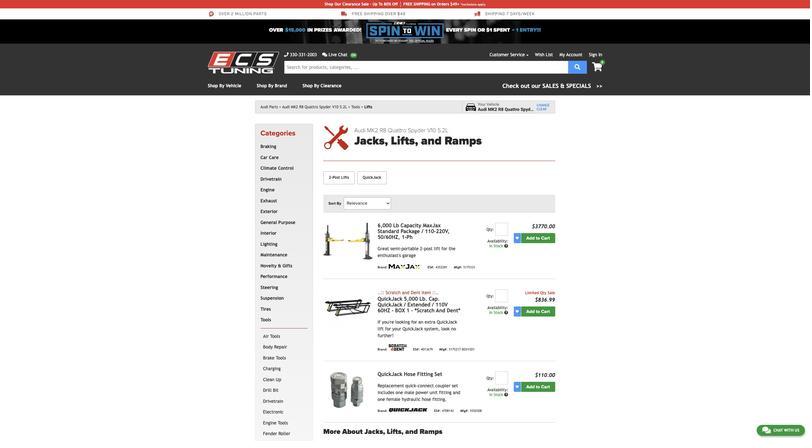 Task type: vqa. For each thing, say whether or not it's contained in the screenshot.
the 1-
yes



Task type: describe. For each thing, give the bounding box(es) containing it.
1 vertical spatial tools link
[[259, 315, 306, 326]]

brand: for 6,000 lb capacity maxjax standard package / 110-220v, 50/60hz, 1-ph
[[378, 266, 388, 269]]

female
[[387, 397, 401, 402]]

mk2 inside your vehicle audi mk2 r8 quattro spyder v10 5.2l
[[488, 107, 498, 112]]

question circle image for $110.00
[[505, 393, 509, 397]]

5175331
[[464, 266, 476, 269]]

roller
[[279, 432, 291, 437]]

audi for audi parts
[[261, 105, 268, 109]]

million
[[235, 12, 252, 17]]

$3770.00
[[532, 224, 556, 230]]

2 horizontal spatial -
[[411, 308, 413, 314]]

an
[[419, 320, 424, 325]]

5.2l for audi mk2 r8 quattro spyder v10 5.2l
[[340, 105, 347, 109]]

set
[[452, 383, 458, 389]]

0 vertical spatial lifts
[[365, 105, 373, 109]]

qty: for $110.00
[[487, 376, 494, 381]]

engine for engine
[[261, 187, 275, 193]]

0 vertical spatial drivetrain link
[[259, 174, 306, 185]]

electronic link
[[262, 407, 306, 418]]

to
[[379, 2, 383, 6]]

car care link
[[259, 152, 306, 163]]

0 horizontal spatial 2-
[[329, 175, 333, 180]]

2 add from the top
[[527, 309, 535, 314]]

apply
[[478, 2, 486, 6]]

free
[[404, 2, 413, 6]]

80%
[[384, 2, 391, 6]]

2 horizontal spatial /
[[432, 302, 434, 308]]

es#4708143 - 5550308 - quickjack hose fitting set - replacement quick-connect coupler set includes one male power unit fitting and one female hydraulic hose fitting. - quickjack - audi bmw volkswagen mercedes benz mini porsche image
[[324, 372, 373, 409]]

add to cart for $3770.00
[[527, 236, 550, 241]]

2 brand: from the top
[[378, 348, 388, 352]]

drill bit link
[[262, 386, 306, 396]]

cart for $110.00
[[542, 384, 550, 390]]

parts
[[270, 105, 278, 109]]

system,
[[425, 326, 440, 332]]

steering link
[[259, 282, 306, 293]]

and inside audi mk2 r8 quattro spyder v10 5.2l jacks, lifts, and ramps
[[421, 134, 442, 148]]

comments image
[[763, 427, 772, 434]]

clear
[[537, 107, 547, 111]]

shopping cart image
[[593, 62, 603, 72]]

spyder for audi mk2 r8 quattro spyder v10 5.2l
[[320, 105, 331, 109]]

qty
[[541, 291, 547, 295]]

care
[[269, 155, 279, 160]]

service
[[511, 52, 525, 57]]

tools for brake tools
[[276, 356, 286, 361]]

*exclusions
[[461, 2, 477, 6]]

question circle image
[[505, 244, 509, 248]]

my
[[560, 52, 565, 57]]

comments image
[[322, 52, 328, 57]]

1 inside scratch and dent item quickjack 5,000 lb. cap. quickjack / extended / 110v 60hz - box 1 - *scratch and dent*
[[407, 308, 410, 314]]

drill bit
[[263, 388, 279, 393]]

more
[[324, 428, 341, 436]]

$1
[[487, 27, 493, 33]]

brake tools link
[[262, 353, 306, 364]]

drivetrain inside tools subcategories element
[[263, 399, 284, 404]]

1 horizontal spatial for
[[412, 320, 417, 325]]

by for clearance
[[314, 83, 319, 88]]

clear link
[[537, 107, 550, 111]]

over for over 2 million parts
[[219, 12, 230, 17]]

clearance for by
[[321, 83, 342, 88]]

account
[[567, 52, 583, 57]]

4708143
[[442, 410, 454, 413]]

if
[[378, 320, 381, 325]]

0
[[602, 61, 604, 64]]

1 horizontal spatial tools link
[[352, 105, 363, 109]]

package
[[401, 228, 420, 235]]

the
[[449, 246, 456, 251]]

shop for shop by vehicle
[[208, 83, 218, 88]]

prizes
[[314, 27, 332, 33]]

mfg#: for quickjack hose fitting set
[[461, 410, 469, 413]]

0 horizontal spatial sale
[[362, 2, 369, 6]]

body repair
[[263, 345, 287, 350]]

sign in
[[589, 52, 603, 57]]

v10 for audi mk2 r8 quattro spyder v10 5.2l
[[332, 105, 339, 109]]

connect
[[418, 383, 434, 389]]

live
[[329, 52, 337, 57]]

list
[[546, 52, 553, 57]]

official
[[415, 39, 426, 42]]

free shipping over $49
[[352, 12, 406, 17]]

add to wish list image for add to cart button for $3770.00
[[516, 237, 519, 240]]

mk2 for audi mk2 r8 quattro spyder v10 5.2l
[[291, 105, 298, 109]]

novelty & gifts
[[261, 263, 293, 269]]

fender roller
[[263, 432, 291, 437]]

over 2 million parts
[[219, 12, 267, 17]]

novelty
[[261, 263, 277, 269]]

sales & specials
[[543, 83, 592, 89]]

change clear
[[537, 103, 550, 111]]

body repair link
[[262, 342, 306, 353]]

2 vertical spatial for
[[385, 326, 391, 332]]

no
[[451, 326, 456, 332]]

1 horizontal spatial -
[[392, 308, 394, 314]]

ph
[[407, 234, 413, 240]]

sort by
[[329, 201, 342, 206]]

r8 for audi mk2 r8 quattro spyder v10 5.2l
[[299, 105, 304, 109]]

lift inside the if you're looking for an extra quickjack lift for your quickjack system, look no further!
[[378, 326, 384, 332]]

0 horizontal spatial one
[[378, 397, 385, 402]]

for inside great semi-portable 2-post lift for the enthusiast's garage
[[442, 246, 448, 251]]

post
[[424, 246, 433, 251]]

braking
[[261, 144, 276, 149]]

exhaust
[[261, 198, 277, 204]]

$110.00
[[535, 372, 556, 379]]

add to cart button for $3770.00
[[522, 233, 556, 243]]

fitting.
[[433, 397, 447, 402]]

cap.
[[429, 296, 440, 302]]

see
[[410, 39, 414, 42]]

add to wish list image for second add to cart button from the bottom of the page
[[516, 310, 519, 313]]

audi for audi mk2 r8 quattro spyder v10 5.2l
[[282, 105, 290, 109]]

0 vertical spatial chat
[[338, 52, 348, 57]]

mfg#: 5550308
[[461, 410, 482, 413]]

vehicle inside your vehicle audi mk2 r8 quattro spyder v10 5.2l
[[487, 102, 500, 107]]

lifts inside 2-post lifts link
[[341, 175, 349, 180]]

availability: for limited qty sale
[[488, 306, 509, 310]]

ramps inside audi mk2 r8 quattro spyder v10 5.2l jacks, lifts, and ramps
[[445, 134, 482, 148]]

shipping 7 days/week
[[486, 12, 535, 17]]

1 vertical spatial drivetrain link
[[262, 396, 306, 407]]

tools for engine tools
[[278, 421, 288, 426]]

up inside tools subcategories element
[[276, 377, 281, 382]]

cart for $3770.00
[[542, 236, 550, 241]]

control
[[278, 166, 294, 171]]

car
[[261, 155, 268, 160]]

audi mk2 r8 quattro spyder v10 5.2l jacks, lifts, and ramps
[[355, 127, 482, 148]]

tools for air tools
[[270, 334, 280, 339]]

hose
[[404, 371, 416, 378]]

quickjack link
[[357, 171, 387, 184]]

item
[[422, 290, 431, 295]]

5550308
[[470, 410, 482, 413]]

air tools
[[263, 334, 280, 339]]

scratch & dent - corporate logo image
[[389, 345, 407, 351]]

spyder inside your vehicle audi mk2 r8 quattro spyder v10 5.2l
[[521, 107, 535, 112]]

portable
[[402, 246, 419, 251]]

0 vertical spatial vehicle
[[226, 83, 241, 88]]

220v,
[[436, 228, 450, 235]]

r8 inside your vehicle audi mk2 r8 quattro spyder v10 5.2l
[[499, 107, 504, 112]]

0 horizontal spatial /
[[404, 302, 406, 308]]

1 vertical spatial mfg#:
[[440, 348, 448, 352]]

replacement quick-connect coupler set includes one male power unit fitting and one female hydraulic hose fitting.
[[378, 383, 461, 402]]

0 vertical spatial 1
[[516, 27, 519, 33]]

r8 for audi mk2 r8 quattro spyder v10 5.2l jacks, lifts, and ramps
[[380, 127, 387, 134]]

$836.99
[[535, 297, 556, 303]]

shop our clearance sale - up to 80% off link
[[325, 1, 401, 7]]

add to cart for $110.00
[[527, 384, 550, 390]]

clearance for our
[[343, 2, 361, 6]]

orders
[[437, 2, 450, 6]]

off
[[393, 2, 398, 6]]

mfg#: 5175331
[[454, 266, 476, 269]]

general
[[261, 220, 277, 225]]

stock for $110.00
[[494, 393, 503, 397]]

60hz
[[378, 308, 390, 314]]

spyder for audi mk2 r8 quattro spyder v10 5.2l jacks, lifts, and ramps
[[408, 127, 426, 134]]

drill
[[263, 388, 272, 393]]

& for sales
[[561, 83, 565, 89]]

car care
[[261, 155, 279, 160]]

stock for limited qty sale
[[494, 311, 503, 315]]

in for limited qty sale
[[490, 311, 493, 315]]

phone image
[[284, 52, 289, 57]]

and inside replacement quick-connect coupler set includes one male power unit fitting and one female hydraulic hose fitting.
[[453, 390, 461, 395]]

over for over $15,000 in prizes
[[269, 27, 283, 33]]

330-
[[290, 52, 299, 57]]

quickjack 5,000 lb. cap. quickjack / extended / 110v 60hz - box 1 - *scratch and dent* link
[[378, 296, 461, 314]]

audi inside your vehicle audi mk2 r8 quattro spyder v10 5.2l
[[478, 107, 487, 112]]

see official rules link
[[410, 39, 434, 43]]

body
[[263, 345, 273, 350]]

general purpose
[[261, 220, 296, 225]]

no purchase necessary. see official rules .
[[376, 39, 435, 42]]



Task type: locate. For each thing, give the bounding box(es) containing it.
1 vertical spatial qty:
[[487, 294, 494, 299]]

3 qty: from the top
[[487, 376, 494, 381]]

es#: for fitting
[[434, 410, 441, 413]]

2 add to cart from the top
[[527, 309, 550, 314]]

0 vertical spatial 2-
[[329, 175, 333, 180]]

brake tools
[[263, 356, 286, 361]]

add to cart down $110.00
[[527, 384, 550, 390]]

es#4013679 - 5175217-box1sd1 - quickjack 5,000 lb. cap. quickjack / extended / 110v 60hz - box 1 - *scratch and dent* - if you're looking for an extra quickjack lift for your quickjack system, look no further! - scratch & dent - audi bmw volkswagen mercedes benz mini porsche image
[[324, 290, 373, 326]]

every
[[446, 27, 463, 33]]

1 horizontal spatial quattro
[[388, 127, 407, 134]]

0 vertical spatial engine
[[261, 187, 275, 193]]

1 vertical spatial over
[[269, 27, 283, 33]]

r8
[[299, 105, 304, 109], [499, 107, 504, 112], [380, 127, 387, 134]]

2 vertical spatial to
[[536, 384, 540, 390]]

quickjack - corporate logo image
[[389, 408, 428, 413]]

in stock for limited qty sale
[[490, 311, 505, 315]]

engine link
[[259, 185, 306, 196]]

1 availability: from the top
[[488, 239, 509, 244]]

engine up the exhaust
[[261, 187, 275, 193]]

great
[[378, 246, 389, 251]]

your
[[478, 102, 486, 107]]

engine up fender
[[263, 421, 277, 426]]

for left an
[[412, 320, 417, 325]]

clearance up free
[[343, 2, 361, 6]]

free
[[352, 12, 363, 17]]

- down 5,000 on the bottom of page
[[411, 308, 413, 314]]

1 horizontal spatial /
[[422, 228, 424, 235]]

r8 inside audi mk2 r8 quattro spyder v10 5.2l jacks, lifts, and ramps
[[380, 127, 387, 134]]

by left the brand
[[269, 83, 274, 88]]

1 horizontal spatial mk2
[[367, 127, 379, 134]]

0 vertical spatial jacks,
[[355, 134, 388, 148]]

0 horizontal spatial for
[[385, 326, 391, 332]]

5.2l for audi mk2 r8 quattro spyder v10 5.2l jacks, lifts, and ramps
[[438, 127, 449, 134]]

suspension link
[[259, 293, 306, 304]]

1 horizontal spatial sale
[[548, 291, 556, 295]]

in for $110.00
[[490, 393, 493, 397]]

3 availability: from the top
[[488, 388, 509, 392]]

2 vertical spatial add to cart
[[527, 384, 550, 390]]

1 right = on the right top of the page
[[516, 27, 519, 33]]

great semi-portable 2-post lift for the enthusiast's garage
[[378, 246, 456, 258]]

qty: for limited qty sale
[[487, 294, 494, 299]]

by right sort
[[337, 201, 342, 206]]

5175217-
[[449, 348, 462, 352]]

qty:
[[487, 227, 494, 232], [487, 294, 494, 299], [487, 376, 494, 381]]

add to cart
[[527, 236, 550, 241], [527, 309, 550, 314], [527, 384, 550, 390]]

drivetrain
[[261, 177, 282, 182], [263, 399, 284, 404]]

live chat link
[[322, 51, 357, 58]]

brand: down female
[[378, 410, 388, 413]]

1 brand: from the top
[[378, 266, 388, 269]]

sales
[[543, 83, 559, 89]]

parts
[[254, 12, 267, 17]]

$49+
[[451, 2, 460, 6]]

1 vertical spatial in stock
[[490, 311, 505, 315]]

0 horizontal spatial clearance
[[321, 83, 342, 88]]

shop by brand
[[257, 83, 287, 88]]

3 stock from the top
[[494, 393, 503, 397]]

2- inside great semi-portable 2-post lift for the enthusiast's garage
[[420, 246, 424, 251]]

cart down $3770.00
[[542, 236, 550, 241]]

over left $15,000
[[269, 27, 283, 33]]

suspension
[[261, 296, 284, 301]]

capacity
[[401, 223, 422, 229]]

in for $3770.00
[[490, 244, 493, 248]]

more about jacks, lifts, and ramps
[[324, 428, 443, 436]]

interior
[[261, 231, 277, 236]]

over left 2
[[219, 12, 230, 17]]

1 vertical spatial to
[[536, 309, 540, 314]]

1 vertical spatial &
[[278, 263, 281, 269]]

*scratch
[[415, 308, 435, 314]]

0 vertical spatial clearance
[[343, 2, 361, 6]]

shop for shop our clearance sale - up to 80% off
[[325, 2, 334, 6]]

/ left extended
[[404, 302, 406, 308]]

in stock for $3770.00
[[490, 244, 505, 248]]

shop by clearance
[[303, 83, 342, 88]]

2 to from the top
[[536, 309, 540, 314]]

2 horizontal spatial v10
[[536, 107, 544, 112]]

add to wish list image
[[516, 237, 519, 240], [516, 310, 519, 313]]

1 horizontal spatial 2-
[[420, 246, 424, 251]]

with
[[785, 429, 794, 433]]

0 vertical spatial qty:
[[487, 227, 494, 232]]

jacks, inside audi mk2 r8 quattro spyder v10 5.2l jacks, lifts, and ramps
[[355, 134, 388, 148]]

ping
[[422, 2, 430, 6]]

2 horizontal spatial mk2
[[488, 107, 498, 112]]

2-post lifts
[[329, 175, 349, 180]]

availability:
[[488, 239, 509, 244], [488, 306, 509, 310], [488, 388, 509, 392]]

one up female
[[396, 390, 403, 395]]

0 vertical spatial brand:
[[378, 266, 388, 269]]

in stock for $110.00
[[490, 393, 505, 397]]

3 add to cart button from the top
[[522, 382, 556, 392]]

ecs tuning image
[[208, 52, 279, 73]]

wish
[[535, 52, 545, 57]]

None number field
[[496, 223, 509, 236], [496, 290, 509, 303], [496, 372, 509, 385], [496, 223, 509, 236], [496, 290, 509, 303], [496, 372, 509, 385]]

for down the you're
[[385, 326, 391, 332]]

quickjack hose fitting set
[[378, 371, 443, 378]]

1 horizontal spatial lifts
[[365, 105, 373, 109]]

mfg#: 5175217-box1sd1
[[440, 348, 475, 352]]

in stock
[[490, 244, 505, 248], [490, 311, 505, 315], [490, 393, 505, 397]]

2 horizontal spatial 5.2l
[[545, 107, 554, 112]]

5,000
[[404, 296, 418, 302]]

add to cart button for $110.00
[[522, 382, 556, 392]]

sale right qty
[[548, 291, 556, 295]]

2 cart from the top
[[542, 309, 550, 314]]

drivetrain link down bit at left bottom
[[262, 396, 306, 407]]

or
[[478, 27, 485, 33]]

6,000 lb capacity maxjax standard package / 110-220v, 50/60hz, 1-ph
[[378, 223, 450, 240]]

drivetrain down climate
[[261, 177, 282, 182]]

1 vertical spatial add to cart button
[[522, 307, 556, 317]]

add to cart button down $110.00
[[522, 382, 556, 392]]

unit
[[430, 390, 438, 395]]

brand: down further! in the bottom left of the page
[[378, 348, 388, 352]]

sale
[[362, 2, 369, 6], [548, 291, 556, 295]]

- left to
[[370, 2, 372, 6]]

6,000 lb capacity maxjax standard package / 110-220v, 50/60hz, 1-ph link
[[378, 223, 450, 240]]

0 vertical spatial cart
[[542, 236, 550, 241]]

chat right live
[[338, 52, 348, 57]]

5.2l inside audi mk2 r8 quattro spyder v10 5.2l jacks, lifts, and ramps
[[438, 127, 449, 134]]

add to cart down $836.99
[[527, 309, 550, 314]]

3 in stock from the top
[[490, 393, 505, 397]]

quattro for audi mk2 r8 quattro spyder v10 5.2l
[[305, 105, 318, 109]]

0 vertical spatial es#:
[[428, 266, 435, 269]]

0 horizontal spatial ramps
[[420, 428, 443, 436]]

0 vertical spatial lifts,
[[391, 134, 418, 148]]

0 vertical spatial availability:
[[488, 239, 509, 244]]

brand: down enthusiast's
[[378, 266, 388, 269]]

0 horizontal spatial mk2
[[291, 105, 298, 109]]

3 to from the top
[[536, 384, 540, 390]]

es#: 4013679
[[413, 348, 433, 352]]

spyder inside audi mk2 r8 quattro spyder v10 5.2l jacks, lifts, and ramps
[[408, 127, 426, 134]]

2 qty: from the top
[[487, 294, 494, 299]]

wish list link
[[535, 52, 553, 57]]

6,000
[[378, 223, 392, 229]]

3 cart from the top
[[542, 384, 550, 390]]

availability: for $3770.00
[[488, 239, 509, 244]]

2 horizontal spatial for
[[442, 246, 448, 251]]

question circle image for limited qty sale
[[505, 311, 509, 315]]

0 vertical spatial in stock
[[490, 244, 505, 248]]

1 vertical spatial engine
[[263, 421, 277, 426]]

climate control link
[[259, 163, 306, 174]]

2 stock from the top
[[494, 311, 503, 315]]

extended
[[408, 302, 431, 308]]

every spin or $1 spent = 1 entry!!!
[[446, 27, 541, 33]]

availability: for $110.00
[[488, 388, 509, 392]]

ecs tuning 'spin to win' contest logo image
[[367, 22, 444, 38]]

add to wish list image
[[516, 386, 519, 389]]

7
[[507, 12, 509, 17]]

1 vertical spatial availability:
[[488, 306, 509, 310]]

es#: 4708143
[[434, 410, 454, 413]]

& for novelty
[[278, 263, 281, 269]]

mk2 for audi mk2 r8 quattro spyder v10 5.2l jacks, lifts, and ramps
[[367, 127, 379, 134]]

0 vertical spatial add to wish list image
[[516, 237, 519, 240]]

- left box
[[392, 308, 394, 314]]

1 to from the top
[[536, 236, 540, 241]]

2 horizontal spatial spyder
[[521, 107, 535, 112]]

scratch
[[386, 290, 401, 295]]

/ left "110-"
[[422, 228, 424, 235]]

vehicle right your
[[487, 102, 500, 107]]

2- up sort
[[329, 175, 333, 180]]

0 horizontal spatial 1
[[407, 308, 410, 314]]

1 vertical spatial add to wish list image
[[516, 310, 519, 313]]

v10 inside audi mk2 r8 quattro spyder v10 5.2l jacks, lifts, and ramps
[[428, 127, 436, 134]]

0 vertical spatial add to cart button
[[522, 233, 556, 243]]

tools subcategories element
[[261, 328, 308, 441]]

3 add from the top
[[527, 384, 535, 390]]

electronic
[[263, 410, 284, 415]]

1 vertical spatial es#:
[[413, 348, 420, 352]]

es#: left the 4352281 on the right of page
[[428, 266, 435, 269]]

0 vertical spatial up
[[373, 2, 378, 6]]

0 vertical spatial one
[[396, 390, 403, 395]]

audi for audi mk2 r8 quattro spyder v10 5.2l jacks, lifts, and ramps
[[355, 127, 366, 134]]

clearance up audi mk2 r8 quattro spyder v10 5.2l link
[[321, 83, 342, 88]]

performance
[[261, 274, 288, 279]]

by down ecs tuning image
[[220, 83, 225, 88]]

by up audi mk2 r8 quattro spyder v10 5.2l link
[[314, 83, 319, 88]]

add down $3770.00
[[527, 236, 535, 241]]

1 question circle image from the top
[[505, 311, 509, 315]]

110v
[[436, 302, 448, 308]]

add to cart button down $3770.00
[[522, 233, 556, 243]]

1 horizontal spatial &
[[561, 83, 565, 89]]

1 vertical spatial chat
[[774, 429, 784, 433]]

brand: for quickjack hose fitting set
[[378, 410, 388, 413]]

engine for engine tools
[[263, 421, 277, 426]]

tools link
[[352, 105, 363, 109], [259, 315, 306, 326]]

1 vertical spatial brand:
[[378, 348, 388, 352]]

add down limited qty sale $836.99
[[527, 309, 535, 314]]

engine inside tools subcategories element
[[263, 421, 277, 426]]

1 add to wish list image from the top
[[516, 237, 519, 240]]

to down $836.99
[[536, 309, 540, 314]]

3 add to cart from the top
[[527, 384, 550, 390]]

1 horizontal spatial 1
[[516, 27, 519, 33]]

2 availability: from the top
[[488, 306, 509, 310]]

quick-
[[406, 383, 418, 389]]

performance link
[[259, 272, 306, 282]]

add right add to wish list icon
[[527, 384, 535, 390]]

spin
[[465, 27, 477, 33]]

sale inside limited qty sale $836.99
[[548, 291, 556, 295]]

2 horizontal spatial quattro
[[505, 107, 520, 112]]

to for $3770.00
[[536, 236, 540, 241]]

1 vertical spatial add
[[527, 309, 535, 314]]

2 vertical spatial qty:
[[487, 376, 494, 381]]

330-331-2003 link
[[284, 51, 317, 58]]

to down $3770.00
[[536, 236, 540, 241]]

one down includes on the left bottom of page
[[378, 397, 385, 402]]

1 horizontal spatial spyder
[[408, 127, 426, 134]]

enthusiast's
[[378, 253, 401, 258]]

0 vertical spatial drivetrain
[[261, 177, 282, 182]]

0 vertical spatial tools link
[[352, 105, 363, 109]]

1 horizontal spatial r8
[[380, 127, 387, 134]]

to down $110.00
[[536, 384, 540, 390]]

0 horizontal spatial lifts
[[341, 175, 349, 180]]

0 vertical spatial question circle image
[[505, 311, 509, 315]]

0 horizontal spatial vehicle
[[226, 83, 241, 88]]

mk2 inside audi mk2 r8 quattro spyder v10 5.2l jacks, lifts, and ramps
[[367, 127, 379, 134]]

1 cart from the top
[[542, 236, 550, 241]]

fender
[[263, 432, 277, 437]]

& right sales
[[561, 83, 565, 89]]

es#:
[[428, 266, 435, 269], [413, 348, 420, 352], [434, 410, 441, 413]]

quattro inside audi mk2 r8 quattro spyder v10 5.2l jacks, lifts, and ramps
[[388, 127, 407, 134]]

50/60hz,
[[378, 234, 400, 240]]

tires
[[261, 307, 271, 312]]

1 horizontal spatial lift
[[434, 246, 440, 251]]

1 vertical spatial lifts,
[[387, 428, 404, 436]]

2 vertical spatial in stock
[[490, 393, 505, 397]]

mfg#: for 6,000 lb capacity maxjax standard package / 110-220v, 50/60hz, 1-ph
[[454, 266, 463, 269]]

customer service
[[490, 52, 525, 57]]

cart down $110.00
[[542, 384, 550, 390]]

1 horizontal spatial v10
[[428, 127, 436, 134]]

2 vertical spatial brand:
[[378, 410, 388, 413]]

live chat
[[329, 52, 348, 57]]

es#: left 4013679
[[413, 348, 420, 352]]

0 vertical spatial stock
[[494, 244, 503, 248]]

*exclusions apply link
[[461, 2, 486, 7]]

add to cart button down $836.99
[[522, 307, 556, 317]]

lb
[[394, 223, 399, 229]]

1 add from the top
[[527, 236, 535, 241]]

quattro for audi mk2 r8 quattro spyder v10 5.2l jacks, lifts, and ramps
[[388, 127, 407, 134]]

1 horizontal spatial one
[[396, 390, 403, 395]]

es#4352281 - 5175331 - 6,000 lb capacity maxjax standard package / 110-220v, 50/60hz, 1-ph - great semi-portable 2-post lift for the enthusiast's garage - maxjax - audi bmw volkswagen mercedes benz mini porsche image
[[324, 223, 373, 260]]

0 horizontal spatial up
[[276, 377, 281, 382]]

0 vertical spatial for
[[442, 246, 448, 251]]

2 add to wish list image from the top
[[516, 310, 519, 313]]

clearance inside shop our clearance sale - up to 80% off link
[[343, 2, 361, 6]]

about
[[343, 428, 363, 436]]

to for $110.00
[[536, 384, 540, 390]]

replacement
[[378, 383, 404, 389]]

1 vertical spatial jacks,
[[365, 428, 385, 436]]

jacks,
[[355, 134, 388, 148], [365, 428, 385, 436]]

1 qty: from the top
[[487, 227, 494, 232]]

audi inside audi mk2 r8 quattro spyder v10 5.2l jacks, lifts, and ramps
[[355, 127, 366, 134]]

/ inside 6,000 lb capacity maxjax standard package / 110-220v, 50/60hz, 1-ph
[[422, 228, 424, 235]]

extra
[[425, 320, 436, 325]]

3 brand: from the top
[[378, 410, 388, 413]]

1 vertical spatial sale
[[548, 291, 556, 295]]

shop for shop by clearance
[[303, 83, 313, 88]]

es#: left 4708143
[[434, 410, 441, 413]]

mfg#: left 5175331
[[454, 266, 463, 269]]

2- right portable
[[420, 246, 424, 251]]

limited
[[526, 291, 539, 295]]

add to cart down $3770.00
[[527, 236, 550, 241]]

5.2l inside your vehicle audi mk2 r8 quattro spyder v10 5.2l
[[545, 107, 554, 112]]

/ left 110v
[[432, 302, 434, 308]]

lift right post
[[434, 246, 440, 251]]

v10
[[332, 105, 339, 109], [536, 107, 544, 112], [428, 127, 436, 134]]

2 question circle image from the top
[[505, 393, 509, 397]]

2 add to cart button from the top
[[522, 307, 556, 317]]

shop by clearance link
[[303, 83, 342, 88]]

audi parts link
[[261, 105, 281, 109]]

vehicle down ecs tuning image
[[226, 83, 241, 88]]

1 right box
[[407, 308, 410, 314]]

chat left with
[[774, 429, 784, 433]]

es#: for capacity
[[428, 266, 435, 269]]

1 in stock from the top
[[490, 244, 505, 248]]

v10 inside your vehicle audi mk2 r8 quattro spyder v10 5.2l
[[536, 107, 544, 112]]

male
[[405, 390, 415, 395]]

lb.
[[420, 296, 428, 302]]

category navigation element
[[255, 124, 313, 441]]

quattro inside your vehicle audi mk2 r8 quattro spyder v10 5.2l
[[505, 107, 520, 112]]

2 vertical spatial cart
[[542, 384, 550, 390]]

1 horizontal spatial up
[[373, 2, 378, 6]]

drivetrain link down control
[[259, 174, 306, 185]]

sales & specials link
[[503, 82, 603, 90]]

0 vertical spatial add
[[527, 236, 535, 241]]

vehicle
[[226, 83, 241, 88], [487, 102, 500, 107]]

lift down the if on the bottom left
[[378, 326, 384, 332]]

& inside category navigation element
[[278, 263, 281, 269]]

0 vertical spatial lift
[[434, 246, 440, 251]]

for left the
[[442, 246, 448, 251]]

sale up free
[[362, 2, 369, 6]]

2 in stock from the top
[[490, 311, 505, 315]]

0 vertical spatial ramps
[[445, 134, 482, 148]]

search image
[[575, 64, 581, 70]]

lift inside great semi-portable 2-post lift for the enthusiast's garage
[[434, 246, 440, 251]]

cart down $836.99
[[542, 309, 550, 314]]

box1sd1
[[462, 348, 475, 352]]

.
[[434, 39, 435, 42]]

shop by brand link
[[257, 83, 287, 88]]

and inside scratch and dent item quickjack 5,000 lb. cap. quickjack / extended / 110v 60hz - box 1 - *scratch and dent*
[[402, 290, 410, 295]]

add for $110.00
[[527, 384, 535, 390]]

1 horizontal spatial ramps
[[445, 134, 482, 148]]

up right the 'clean'
[[276, 377, 281, 382]]

power
[[416, 390, 429, 395]]

question circle image
[[505, 311, 509, 315], [505, 393, 509, 397]]

lifts, inside audi mk2 r8 quattro spyder v10 5.2l jacks, lifts, and ramps
[[391, 134, 418, 148]]

shop for shop by brand
[[257, 83, 267, 88]]

0 horizontal spatial v10
[[332, 105, 339, 109]]

Search text field
[[284, 61, 569, 74]]

0 horizontal spatial -
[[370, 2, 372, 6]]

1 add to cart from the top
[[527, 236, 550, 241]]

v10 for audi mk2 r8 quattro spyder v10 5.2l jacks, lifts, and ramps
[[428, 127, 436, 134]]

maxjax - corporate logo image
[[389, 264, 421, 269]]

1 add to cart button from the top
[[522, 233, 556, 243]]

stock for $3770.00
[[494, 244, 503, 248]]

mfg#: left 5175217-
[[440, 348, 448, 352]]

& left gifts
[[278, 263, 281, 269]]

by for brand
[[269, 83, 274, 88]]

2 vertical spatial stock
[[494, 393, 503, 397]]

up left to
[[373, 2, 378, 6]]

gifts
[[283, 263, 293, 269]]

air
[[263, 334, 269, 339]]

exterior
[[261, 209, 278, 214]]

1 vertical spatial vehicle
[[487, 102, 500, 107]]

2 vertical spatial add to cart button
[[522, 382, 556, 392]]

by for vehicle
[[220, 83, 225, 88]]

0 horizontal spatial 5.2l
[[340, 105, 347, 109]]

2 vertical spatial add
[[527, 384, 535, 390]]

1 vertical spatial clearance
[[321, 83, 342, 88]]

0 vertical spatial sale
[[362, 2, 369, 6]]

2 vertical spatial es#:
[[434, 410, 441, 413]]

free shipping over $49 link
[[341, 11, 406, 17]]

1 vertical spatial add to cart
[[527, 309, 550, 314]]

add for $3770.00
[[527, 236, 535, 241]]

1 vertical spatial for
[[412, 320, 417, 325]]

mfg#: left 5550308
[[461, 410, 469, 413]]

qty: for $3770.00
[[487, 227, 494, 232]]

drivetrain up electronic
[[263, 399, 284, 404]]

1 horizontal spatial vehicle
[[487, 102, 500, 107]]

1 stock from the top
[[494, 244, 503, 248]]



